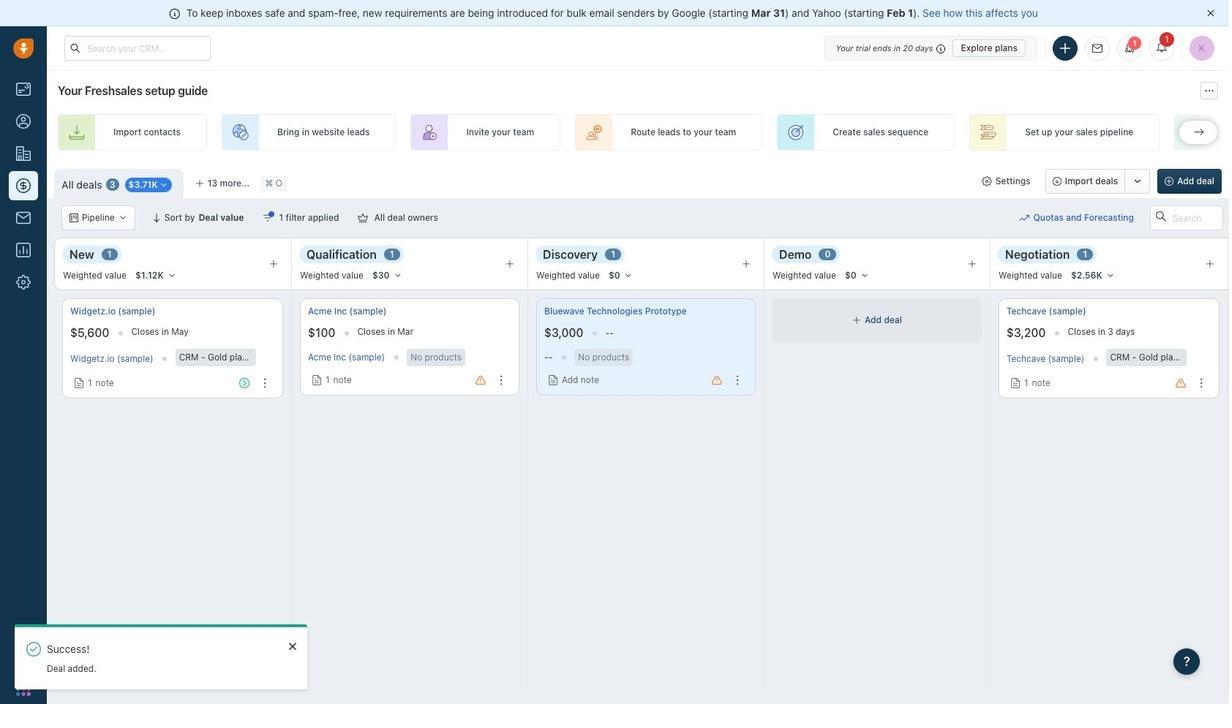 Task type: describe. For each thing, give the bounding box(es) containing it.
phone element
[[9, 642, 38, 671]]

freshworks switcher image
[[16, 682, 31, 697]]

close image
[[289, 643, 296, 651]]

0 horizontal spatial container_wx8msf4aqz5i3rn1 image
[[159, 181, 168, 190]]

close image
[[1208, 10, 1215, 17]]



Task type: locate. For each thing, give the bounding box(es) containing it.
container_wx8msf4aqz5i3rn1 image
[[159, 181, 168, 190], [548, 376, 559, 386], [1011, 379, 1021, 389]]

phone image
[[16, 649, 31, 664]]

send email image
[[1093, 44, 1103, 53]]

Search your CRM... text field
[[64, 36, 211, 61]]

1 horizontal spatial container_wx8msf4aqz5i3rn1 image
[[548, 376, 559, 386]]

container_wx8msf4aqz5i3rn1 image
[[982, 176, 992, 187], [263, 213, 273, 223], [358, 213, 368, 223], [1020, 213, 1030, 223], [70, 214, 78, 223], [118, 214, 127, 223], [853, 316, 862, 325], [312, 376, 322, 386], [74, 379, 84, 389]]

2 horizontal spatial container_wx8msf4aqz5i3rn1 image
[[1011, 379, 1021, 389]]

Search field
[[1151, 206, 1224, 231]]

group
[[1046, 169, 1151, 194]]



Task type: vqa. For each thing, say whether or not it's contained in the screenshot.
group
yes



